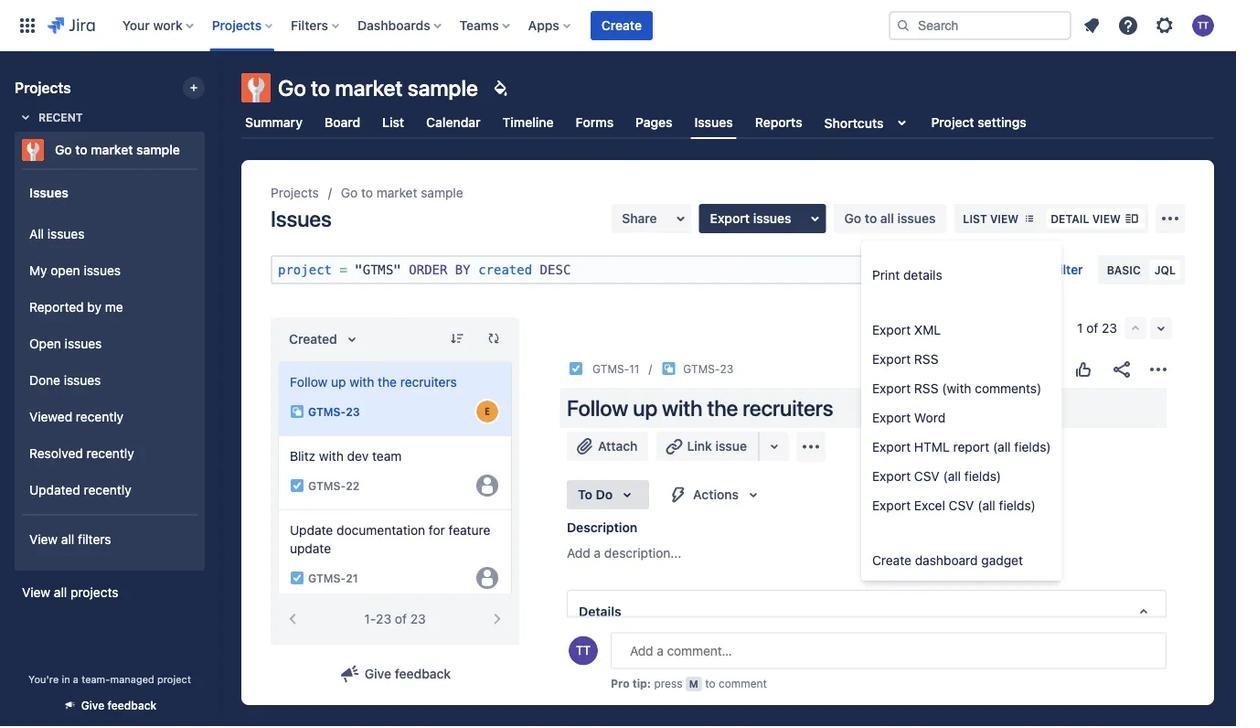 Task type: describe. For each thing, give the bounding box(es) containing it.
export rss link
[[862, 345, 1063, 374]]

1 vertical spatial follow up with the recruiters
[[567, 395, 834, 421]]

managed
[[110, 673, 154, 685]]

2 vertical spatial market
[[377, 185, 418, 200]]

view for list view
[[991, 212, 1019, 225]]

export word
[[873, 410, 946, 425]]

import and bulk change issues image
[[1160, 208, 1182, 230]]

go down "recent"
[[55, 142, 72, 157]]

0 horizontal spatial follow up with the recruiters
[[290, 375, 457, 390]]

recent
[[38, 111, 83, 124]]

create project image
[[187, 81, 201, 95]]

documentation
[[337, 523, 426, 538]]

1 vertical spatial issues
[[29, 185, 68, 200]]

add a description...
[[567, 546, 682, 561]]

filters button
[[286, 11, 347, 40]]

issues up details
[[898, 211, 936, 226]]

1-
[[364, 612, 376, 627]]

export rss (with comments) link
[[862, 374, 1063, 403]]

do
[[596, 487, 613, 502]]

export for export rss
[[873, 352, 911, 367]]

gtms- for follow up with the recruiters
[[308, 405, 346, 418]]

export for export issues
[[711, 211, 750, 226]]

22
[[346, 479, 360, 492]]

tab list containing issues
[[231, 106, 1226, 139]]

project inside jql query field
[[278, 262, 332, 277]]

your
[[122, 18, 150, 33]]

eloisefrancis23 image
[[477, 401, 499, 423]]

to down "recent"
[[75, 142, 88, 157]]

update
[[290, 541, 331, 556]]

board
[[325, 115, 361, 130]]

export rss (with comments)
[[873, 381, 1042, 396]]

1
[[1078, 321, 1084, 336]]

viewed
[[29, 410, 72, 425]]

pro
[[611, 677, 630, 690]]

desc
[[540, 262, 571, 277]]

attach
[[598, 439, 638, 454]]

for
[[429, 523, 445, 538]]

resolved
[[29, 446, 83, 461]]

actions
[[694, 487, 739, 502]]

teams button
[[454, 11, 518, 40]]

link issue
[[688, 439, 747, 454]]

rss for export rss
[[915, 352, 939, 367]]

resolved recently
[[29, 446, 134, 461]]

export html report (all fields) link
[[862, 433, 1063, 462]]

feedback for bottommost give feedback button
[[108, 699, 157, 712]]

description
[[567, 520, 638, 535]]

resolved recently link
[[22, 435, 198, 472]]

1 vertical spatial follow
[[567, 395, 629, 421]]

refresh image
[[487, 331, 501, 346]]

sort descending image
[[450, 331, 465, 346]]

1 horizontal spatial give feedback button
[[328, 660, 462, 689]]

created
[[289, 332, 337, 347]]

0 vertical spatial up
[[331, 375, 346, 390]]

gtms-21
[[308, 572, 358, 585]]

you're
[[28, 673, 59, 685]]

group containing issues
[[22, 168, 198, 569]]

detail
[[1051, 212, 1090, 225]]

create button
[[591, 11, 653, 40]]

projects button
[[207, 11, 280, 40]]

comment
[[719, 677, 767, 690]]

updated
[[29, 483, 80, 498]]

create dashboard gadget
[[873, 553, 1024, 568]]

by
[[87, 300, 102, 315]]

group containing all issues
[[22, 210, 198, 514]]

give feedback for bottommost give feedback button
[[81, 699, 157, 712]]

to inside button
[[778, 676, 789, 691]]

23 down update documentation for feature update
[[376, 612, 392, 627]]

21
[[346, 572, 358, 585]]

go to all issues link
[[834, 204, 947, 233]]

report
[[954, 440, 990, 455]]

issues for export issues
[[754, 211, 792, 226]]

create for create dashboard gadget
[[873, 553, 912, 568]]

0 horizontal spatial sub task image
[[290, 404, 305, 419]]

save
[[1023, 262, 1052, 277]]

export for export rss (with comments)
[[873, 381, 911, 396]]

vote options: no one has voted for this issue yet. image
[[1073, 359, 1095, 381]]

export for export word
[[873, 410, 911, 425]]

assign to me button
[[735, 674, 1148, 693]]

1 vertical spatial the
[[708, 395, 739, 421]]

update documentation for feature update
[[290, 523, 491, 556]]

issues for open issues
[[65, 336, 102, 351]]

(with
[[943, 381, 972, 396]]

forms link
[[572, 106, 618, 139]]

assign
[[735, 676, 774, 691]]

apps
[[529, 18, 560, 33]]

export for export csv (all fields)
[[873, 469, 911, 484]]

detail view
[[1051, 212, 1122, 225]]

0 vertical spatial with
[[350, 375, 374, 390]]

0 vertical spatial market
[[335, 75, 403, 101]]

export word link
[[862, 403, 1063, 433]]

1 vertical spatial (all
[[944, 469, 962, 484]]

issues inside "link"
[[84, 263, 121, 278]]

view all filters
[[29, 532, 111, 547]]

link
[[688, 439, 713, 454]]

1 horizontal spatial up
[[633, 395, 658, 421]]

2 vertical spatial go to market sample
[[341, 185, 464, 200]]

view for detail view
[[1093, 212, 1122, 225]]

actions image
[[1148, 359, 1170, 381]]

all inside go to all issues link
[[881, 211, 895, 226]]

gtms- right task image
[[593, 362, 630, 375]]

11
[[630, 362, 640, 375]]

gtms- for update documentation for feature update
[[308, 572, 346, 585]]

recently for updated recently
[[84, 483, 131, 498]]

give for bottommost give feedback button
[[81, 699, 105, 712]]

0 horizontal spatial projects
[[15, 79, 71, 97]]

gtms- for blitz with dev team
[[308, 479, 346, 492]]

link web pages and more image
[[764, 435, 786, 457]]

task image for update documentation for feature update
[[290, 571, 305, 586]]

gtms-23 link
[[684, 359, 734, 378]]

primary element
[[11, 0, 889, 51]]

go up summary
[[278, 75, 306, 101]]

0 horizontal spatial with
[[319, 449, 344, 464]]

done
[[29, 373, 60, 388]]

feature
[[449, 523, 491, 538]]

view for view all projects
[[22, 585, 50, 600]]

my
[[29, 263, 47, 278]]

board link
[[321, 106, 364, 139]]

my open issues
[[29, 263, 121, 278]]

export rss
[[873, 352, 939, 367]]

print details
[[873, 268, 943, 283]]

=
[[340, 262, 348, 277]]

in
[[62, 673, 70, 685]]

reported
[[29, 300, 84, 315]]

timeline link
[[499, 106, 558, 139]]

me for assign to me
[[793, 676, 811, 691]]

(all for csv
[[978, 498, 996, 513]]

to do
[[578, 487, 613, 502]]

appswitcher icon image
[[16, 15, 38, 37]]

add app image
[[801, 436, 822, 458]]

order
[[409, 262, 448, 277]]

your work button
[[117, 11, 201, 40]]

filters
[[78, 532, 111, 547]]

2 vertical spatial issues
[[271, 206, 332, 231]]

export excel csv (all fields)
[[873, 498, 1036, 513]]

create for create
[[602, 18, 642, 33]]

1 vertical spatial market
[[91, 142, 133, 157]]

all for projects
[[54, 585, 67, 600]]

summary link
[[242, 106, 306, 139]]

0 vertical spatial the
[[378, 375, 397, 390]]

your profile and settings image
[[1193, 15, 1215, 37]]

0 vertical spatial go to market sample
[[278, 75, 478, 101]]

export for export excel csv (all fields)
[[873, 498, 911, 513]]

export xml
[[873, 322, 942, 338]]

attach button
[[567, 432, 649, 461]]

issues for done issues
[[64, 373, 101, 388]]

details element
[[567, 590, 1167, 634]]



Task type: locate. For each thing, give the bounding box(es) containing it.
with down order by 'icon' at the top left
[[350, 375, 374, 390]]

2 rss from the top
[[915, 381, 939, 396]]

the up link issue
[[708, 395, 739, 421]]

copy link to issue image
[[730, 361, 745, 376]]

give
[[365, 666, 392, 682], [81, 699, 105, 712]]

gtms-11 link
[[593, 359, 640, 378]]

1 vertical spatial recently
[[87, 446, 134, 461]]

all issues
[[29, 227, 85, 242]]

task image
[[290, 478, 305, 493], [290, 571, 305, 586]]

0 vertical spatial csv
[[915, 469, 940, 484]]

filter
[[1056, 262, 1084, 277]]

team
[[372, 449, 402, 464]]

menu
[[862, 241, 1063, 581]]

1 horizontal spatial follow
[[567, 395, 629, 421]]

of right 1
[[1087, 321, 1099, 336]]

1 vertical spatial give feedback button
[[52, 691, 168, 720]]

a
[[594, 546, 601, 561], [73, 673, 79, 685]]

export inside button
[[711, 211, 750, 226]]

csv up excel on the right bottom of the page
[[915, 469, 940, 484]]

filters
[[291, 18, 329, 33]]

gtms-23 up blitz with dev team
[[308, 405, 360, 418]]

feedback down 1-23 of 23
[[395, 666, 451, 682]]

1 vertical spatial gtms-23
[[308, 405, 360, 418]]

issues up all issues in the left of the page
[[29, 185, 68, 200]]

gtms- up blitz with dev team
[[308, 405, 346, 418]]

sample
[[408, 75, 478, 101], [136, 142, 180, 157], [421, 185, 464, 200]]

settings image
[[1155, 15, 1177, 37]]

give feedback button down 1-23 of 23
[[328, 660, 462, 689]]

1 vertical spatial projects
[[15, 79, 71, 97]]

1 vertical spatial task image
[[290, 571, 305, 586]]

export issues
[[711, 211, 792, 226]]

0 vertical spatial sub task image
[[662, 362, 676, 376]]

pages
[[636, 115, 673, 130]]

gtms-23
[[684, 362, 734, 375], [308, 405, 360, 418]]

1 vertical spatial feedback
[[108, 699, 157, 712]]

to right assign
[[778, 676, 789, 691]]

list for list view
[[964, 212, 988, 225]]

all inside view all filters link
[[61, 532, 74, 547]]

1 rss from the top
[[915, 352, 939, 367]]

rss down xml on the right of page
[[915, 352, 939, 367]]

feedback down managed
[[108, 699, 157, 712]]

me inside group
[[105, 300, 123, 315]]

project
[[278, 262, 332, 277], [157, 673, 191, 685]]

0 vertical spatial give feedback
[[365, 666, 451, 682]]

list link
[[379, 106, 408, 139]]

tip:
[[633, 677, 651, 690]]

export excel csv (all fields) link
[[862, 491, 1063, 521]]

follow
[[290, 375, 328, 390], [567, 395, 629, 421]]

open share dialog image
[[670, 208, 692, 230]]

all up print
[[881, 211, 895, 226]]

list right board
[[383, 115, 405, 130]]

give for give feedback button to the right
[[365, 666, 392, 682]]

1 horizontal spatial view
[[1093, 212, 1122, 225]]

xml
[[915, 322, 942, 338]]

open export issues dropdown image
[[805, 208, 827, 230]]

pages link
[[632, 106, 677, 139]]

2 horizontal spatial projects
[[271, 185, 319, 200]]

view all projects
[[22, 585, 118, 600]]

go to market sample link down list link
[[341, 182, 464, 204]]

0 horizontal spatial csv
[[915, 469, 940, 484]]

recently for resolved recently
[[87, 446, 134, 461]]

follow up with the recruiters up link
[[567, 395, 834, 421]]

0 horizontal spatial give feedback
[[81, 699, 157, 712]]

sub task image up blitz
[[290, 404, 305, 419]]

task image down blitz
[[290, 478, 305, 493]]

0 vertical spatial list
[[383, 115, 405, 130]]

fields) for report
[[1015, 440, 1052, 455]]

1 horizontal spatial project
[[278, 262, 332, 277]]

list up print details link
[[964, 212, 988, 225]]

go right the open export issues dropdown icon
[[845, 211, 862, 226]]

list inside tab list
[[383, 115, 405, 130]]

teams
[[460, 18, 499, 33]]

2 vertical spatial (all
[[978, 498, 996, 513]]

all
[[29, 227, 44, 242]]

2 vertical spatial projects
[[271, 185, 319, 200]]

notifications image
[[1081, 15, 1103, 37]]

issues right pages
[[695, 115, 733, 130]]

help image
[[1118, 15, 1140, 37]]

0 vertical spatial me
[[105, 300, 123, 315]]

1 vertical spatial sample
[[136, 142, 180, 157]]

0 horizontal spatial list
[[383, 115, 405, 130]]

recently down the resolved recently link
[[84, 483, 131, 498]]

give feedback button down you're in a team-managed project
[[52, 691, 168, 720]]

dashboards button
[[352, 11, 449, 40]]

projects link
[[271, 182, 319, 204]]

1 vertical spatial with
[[662, 395, 703, 421]]

menu containing print details
[[862, 241, 1063, 581]]

up down 11
[[633, 395, 658, 421]]

sample left add to starred "image"
[[136, 142, 180, 157]]

to
[[311, 75, 330, 101], [75, 142, 88, 157], [361, 185, 373, 200], [865, 211, 878, 226], [778, 676, 789, 691], [706, 677, 716, 690]]

"gtms"
[[355, 262, 402, 277]]

gtms-11
[[593, 362, 640, 375]]

export for export html report (all fields)
[[873, 440, 911, 455]]

0 vertical spatial gtms-23
[[684, 362, 734, 375]]

recently down done issues link
[[76, 410, 124, 425]]

view left 'detail'
[[991, 212, 1019, 225]]

open issues
[[29, 336, 102, 351]]

to right the open export issues dropdown icon
[[865, 211, 878, 226]]

banner containing your work
[[0, 0, 1237, 51]]

csv down export csv (all fields) link
[[949, 498, 975, 513]]

1 vertical spatial up
[[633, 395, 658, 421]]

1 vertical spatial recruiters
[[743, 395, 834, 421]]

issues
[[695, 115, 733, 130], [29, 185, 68, 200], [271, 206, 332, 231]]

1 horizontal spatial give
[[365, 666, 392, 682]]

share image
[[1112, 359, 1134, 381]]

print
[[873, 268, 900, 283]]

0 vertical spatial project
[[278, 262, 332, 277]]

all for filters
[[61, 532, 74, 547]]

export issues button
[[700, 204, 827, 233]]

1 horizontal spatial sub task image
[[662, 362, 676, 376]]

0 horizontal spatial give feedback button
[[52, 691, 168, 720]]

1 vertical spatial project
[[157, 673, 191, 685]]

0 horizontal spatial gtms-23
[[308, 405, 360, 418]]

apps button
[[523, 11, 578, 40]]

Add a comment… field
[[611, 633, 1167, 669]]

with
[[350, 375, 374, 390], [662, 395, 703, 421], [319, 449, 344, 464]]

1 horizontal spatial of
[[1087, 321, 1099, 336]]

give down team-
[[81, 699, 105, 712]]

gtms- down blitz with dev team
[[308, 479, 346, 492]]

give feedback for give feedback button to the right
[[365, 666, 451, 682]]

add to starred image
[[199, 139, 221, 161]]

profile image of terry turtle image
[[569, 636, 598, 666]]

a right add
[[594, 546, 601, 561]]

settings
[[978, 115, 1027, 130]]

recruiters down sort descending image
[[400, 375, 457, 390]]

reports link
[[752, 106, 807, 139]]

1 vertical spatial view
[[22, 585, 50, 600]]

share button
[[611, 204, 692, 233]]

recently down viewed recently link
[[87, 446, 134, 461]]

group containing export xml
[[862, 310, 1063, 526]]

export for export xml
[[873, 322, 911, 338]]

rss
[[915, 352, 939, 367], [915, 381, 939, 396]]

assignee
[[579, 650, 628, 662]]

1 vertical spatial give feedback
[[81, 699, 157, 712]]

go to market sample link
[[15, 132, 198, 168], [341, 182, 464, 204]]

projects for 'projects' link
[[271, 185, 319, 200]]

0 horizontal spatial the
[[378, 375, 397, 390]]

tab list
[[231, 106, 1226, 139]]

go to market sample link down "recent"
[[15, 132, 198, 168]]

details
[[579, 604, 622, 619]]

issues
[[754, 211, 792, 226], [898, 211, 936, 226], [47, 227, 85, 242], [84, 263, 121, 278], [65, 336, 102, 351], [64, 373, 101, 388]]

1 vertical spatial give
[[81, 699, 105, 712]]

shortcuts
[[825, 115, 884, 130]]

group
[[22, 168, 198, 569], [22, 210, 198, 514], [862, 310, 1063, 526]]

0 vertical spatial follow up with the recruiters
[[290, 375, 457, 390]]

view for view all filters
[[29, 532, 58, 547]]

(all right "report"
[[994, 440, 1011, 455]]

timeline
[[503, 115, 554, 130]]

create left dashboard
[[873, 553, 912, 568]]

fields) for csv
[[1000, 498, 1036, 513]]

0 vertical spatial view
[[29, 532, 58, 547]]

list view
[[964, 212, 1019, 225]]

comments)
[[976, 381, 1042, 396]]

collapse recent projects image
[[15, 106, 37, 128]]

2 task image from the top
[[290, 571, 305, 586]]

0 horizontal spatial feedback
[[108, 699, 157, 712]]

issues down reported by me
[[65, 336, 102, 351]]

project settings
[[932, 115, 1027, 130]]

up down created popup button
[[331, 375, 346, 390]]

all left projects
[[54, 585, 67, 600]]

details
[[904, 268, 943, 283]]

all inside view all projects link
[[54, 585, 67, 600]]

shortcuts button
[[821, 106, 917, 139]]

go to market sample down "recent"
[[55, 142, 180, 157]]

to up board
[[311, 75, 330, 101]]

market up list link
[[335, 75, 403, 101]]

1 horizontal spatial with
[[350, 375, 374, 390]]

export xml link
[[862, 316, 1063, 345]]

rss up word
[[915, 381, 939, 396]]

your work
[[122, 18, 183, 33]]

1 view from the left
[[991, 212, 1019, 225]]

1 horizontal spatial go to market sample link
[[341, 182, 464, 204]]

with up link
[[662, 395, 703, 421]]

23 up issue
[[720, 362, 734, 375]]

gtms-23 right 11
[[684, 362, 734, 375]]

set background color image
[[489, 77, 511, 99]]

0 horizontal spatial me
[[105, 300, 123, 315]]

view left projects
[[22, 585, 50, 600]]

1 vertical spatial a
[[73, 673, 79, 685]]

project settings link
[[928, 106, 1031, 139]]

me for reported by me
[[105, 300, 123, 315]]

1 vertical spatial me
[[793, 676, 811, 691]]

go right 'projects' link
[[341, 185, 358, 200]]

give down "1-"
[[365, 666, 392, 682]]

0 vertical spatial recently
[[76, 410, 124, 425]]

project left "="
[[278, 262, 332, 277]]

view down "updated"
[[29, 532, 58, 547]]

view inside group
[[29, 532, 58, 547]]

sub task image right 11
[[662, 362, 676, 376]]

issues down 'projects' link
[[271, 206, 332, 231]]

0 vertical spatial task image
[[290, 478, 305, 493]]

me inside button
[[793, 676, 811, 691]]

fields)
[[1015, 440, 1052, 455], [965, 469, 1002, 484], [1000, 498, 1036, 513]]

task image
[[569, 362, 584, 376]]

give feedback button
[[328, 660, 462, 689], [52, 691, 168, 720]]

task image for blitz with dev team
[[290, 478, 305, 493]]

give feedback down you're in a team-managed project
[[81, 699, 157, 712]]

a right the 'in'
[[73, 673, 79, 685]]

recently
[[76, 410, 124, 425], [87, 446, 134, 461], [84, 483, 131, 498]]

gtms-22
[[308, 479, 360, 492]]

work
[[153, 18, 183, 33]]

1 horizontal spatial follow up with the recruiters
[[567, 395, 834, 421]]

fields) down "report"
[[965, 469, 1002, 484]]

recently for viewed recently
[[76, 410, 124, 425]]

1 vertical spatial rss
[[915, 381, 939, 396]]

1 vertical spatial go to market sample
[[55, 142, 180, 157]]

gtms- down update
[[308, 572, 346, 585]]

create inside primary element
[[602, 18, 642, 33]]

dev
[[347, 449, 369, 464]]

projects for projects popup button
[[212, 18, 262, 33]]

issues for all issues
[[47, 227, 85, 242]]

1 vertical spatial sub task image
[[290, 404, 305, 419]]

recently inside "link"
[[84, 483, 131, 498]]

gadget
[[982, 553, 1024, 568]]

issues right all
[[47, 227, 85, 242]]

fields) right "report"
[[1015, 440, 1052, 455]]

dashboard
[[916, 553, 979, 568]]

market
[[335, 75, 403, 101], [91, 142, 133, 157], [377, 185, 418, 200]]

projects down the summary link
[[271, 185, 319, 200]]

list for list
[[383, 115, 405, 130]]

sample down calendar link
[[421, 185, 464, 200]]

issues left the open export issues dropdown icon
[[754, 211, 792, 226]]

feedback for give feedback button to the right
[[395, 666, 451, 682]]

1 horizontal spatial list
[[964, 212, 988, 225]]

0 horizontal spatial create
[[602, 18, 642, 33]]

0 horizontal spatial view
[[991, 212, 1019, 225]]

projects inside popup button
[[212, 18, 262, 33]]

1 vertical spatial list
[[964, 212, 988, 225]]

1 horizontal spatial me
[[793, 676, 811, 691]]

follow up with the recruiters down order by 'icon' at the top left
[[290, 375, 457, 390]]

1 horizontal spatial projects
[[212, 18, 262, 33]]

done issues link
[[22, 362, 198, 399]]

JQL query field
[[273, 257, 942, 283]]

follow down created
[[290, 375, 328, 390]]

2 vertical spatial recently
[[84, 483, 131, 498]]

market up all issues link
[[91, 142, 133, 157]]

order by image
[[341, 328, 363, 350]]

follow up the attach button
[[567, 395, 629, 421]]

search image
[[897, 18, 911, 33]]

0 vertical spatial create
[[602, 18, 642, 33]]

1 vertical spatial go to market sample link
[[341, 182, 464, 204]]

0 vertical spatial issues
[[695, 115, 733, 130]]

market down list link
[[377, 185, 418, 200]]

add
[[567, 546, 591, 561]]

1 vertical spatial of
[[395, 612, 407, 627]]

0 vertical spatial give
[[365, 666, 392, 682]]

sample up calendar at the left top of page
[[408, 75, 478, 101]]

view
[[991, 212, 1019, 225], [1093, 212, 1122, 225]]

1 horizontal spatial gtms-23
[[684, 362, 734, 375]]

give feedback down 1-23 of 23
[[365, 666, 451, 682]]

23 right 1
[[1103, 321, 1118, 336]]

all left filters
[[61, 532, 74, 547]]

1 task image from the top
[[290, 478, 305, 493]]

you're in a team-managed project
[[28, 673, 191, 685]]

0 vertical spatial follow
[[290, 375, 328, 390]]

0 horizontal spatial follow
[[290, 375, 328, 390]]

create dashboard gadget button
[[862, 546, 1063, 575]]

go to market sample up list link
[[278, 75, 478, 101]]

0 horizontal spatial of
[[395, 612, 407, 627]]

html
[[915, 440, 950, 455]]

0 horizontal spatial up
[[331, 375, 346, 390]]

23 right "1-"
[[411, 612, 426, 627]]

0 vertical spatial of
[[1087, 321, 1099, 336]]

view right 'detail'
[[1093, 212, 1122, 225]]

issues right 'open'
[[84, 263, 121, 278]]

sub task image
[[662, 362, 676, 376], [290, 404, 305, 419]]

1 horizontal spatial a
[[594, 546, 601, 561]]

rss for export rss (with comments)
[[915, 381, 939, 396]]

basic
[[1108, 263, 1141, 276]]

me right assign
[[793, 676, 811, 691]]

23 up dev
[[346, 405, 360, 418]]

me right 'by'
[[105, 300, 123, 315]]

export html report (all fields)
[[873, 440, 1052, 455]]

1 horizontal spatial recruiters
[[743, 395, 834, 421]]

1 horizontal spatial the
[[708, 395, 739, 421]]

issues up viewed recently
[[64, 373, 101, 388]]

banner
[[0, 0, 1237, 51]]

recruiters up the link web pages and more image
[[743, 395, 834, 421]]

project
[[932, 115, 975, 130]]

issues inside button
[[754, 211, 792, 226]]

task image down update
[[290, 571, 305, 586]]

the up team
[[378, 375, 397, 390]]

open
[[29, 336, 61, 351]]

1 horizontal spatial give feedback
[[365, 666, 451, 682]]

2 vertical spatial sample
[[421, 185, 464, 200]]

blitz
[[290, 449, 316, 464]]

to right 'projects' link
[[361, 185, 373, 200]]

project right managed
[[157, 673, 191, 685]]

gtms-
[[593, 362, 630, 375], [684, 362, 720, 375], [308, 405, 346, 418], [308, 479, 346, 492], [308, 572, 346, 585]]

0 horizontal spatial recruiters
[[400, 375, 457, 390]]

0 vertical spatial projects
[[212, 18, 262, 33]]

1 horizontal spatial issues
[[271, 206, 332, 231]]

of right "1-"
[[395, 612, 407, 627]]

0 horizontal spatial go to market sample link
[[15, 132, 198, 168]]

2 view from the left
[[1093, 212, 1122, 225]]

with left dev
[[319, 449, 344, 464]]

projects up sidebar navigation image
[[212, 18, 262, 33]]

0 vertical spatial recruiters
[[400, 375, 457, 390]]

up
[[331, 375, 346, 390], [633, 395, 658, 421]]

sidebar navigation image
[[199, 73, 240, 110]]

(all for report
[[994, 440, 1011, 455]]

0 vertical spatial fields)
[[1015, 440, 1052, 455]]

(all down export csv (all fields) link
[[978, 498, 996, 513]]

gtms- left "copy link to issue" image
[[684, 362, 720, 375]]

1 horizontal spatial csv
[[949, 498, 975, 513]]

fields) up gadget
[[1000, 498, 1036, 513]]

to right m
[[706, 677, 716, 690]]

2 vertical spatial with
[[319, 449, 344, 464]]

reported by me link
[[22, 289, 198, 326]]

jira image
[[48, 15, 95, 37], [48, 15, 95, 37]]

0 horizontal spatial a
[[73, 673, 79, 685]]

1 vertical spatial csv
[[949, 498, 975, 513]]

create right apps popup button
[[602, 18, 642, 33]]

go to market sample down list link
[[341, 185, 464, 200]]

Search field
[[889, 11, 1072, 40]]

0 vertical spatial sample
[[408, 75, 478, 101]]

2 vertical spatial all
[[54, 585, 67, 600]]

follow up with the recruiters
[[290, 375, 457, 390], [567, 395, 834, 421]]

1 vertical spatial fields)
[[965, 469, 1002, 484]]



Task type: vqa. For each thing, say whether or not it's contained in the screenshot.
bottom the Execution
no



